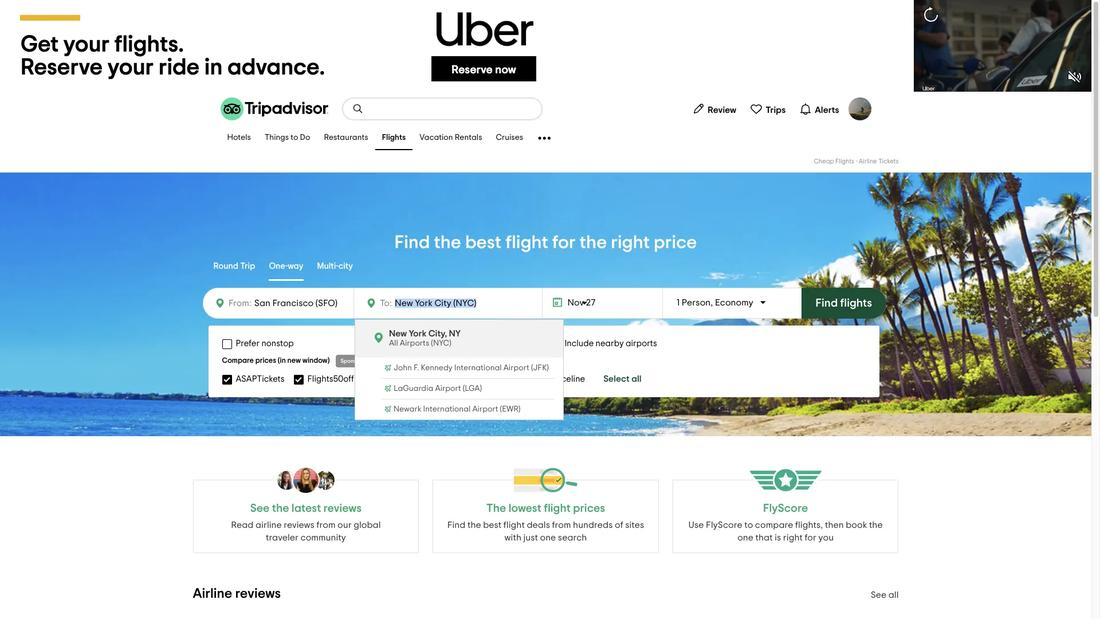 Task type: describe. For each thing, give the bounding box(es) containing it.
advertisement region
[[0, 0, 1092, 92]]

right inside use flyscore to compare flights, then book the one that is right for you
[[783, 533, 803, 542]]

round
[[214, 262, 238, 270]]

all for select all
[[632, 374, 642, 383]]

review link
[[688, 97, 741, 120]]

traveler community
[[266, 533, 346, 542]]

find flights
[[816, 297, 873, 309]]

see all
[[871, 590, 899, 600]]

(jfk)
[[531, 364, 549, 372]]

nov 27
[[568, 298, 596, 307]]

1 horizontal spatial flights
[[836, 158, 855, 165]]

kennedy
[[421, 364, 453, 372]]

cheap flights - airline tickets
[[814, 158, 899, 165]]

flights,
[[796, 520, 823, 530]]

find the best flight deals from hundreds of sites with just one search
[[447, 520, 644, 542]]

1 vertical spatial international
[[423, 405, 471, 413]]

best for for
[[465, 233, 502, 252]]

then
[[825, 520, 844, 530]]

see for see the latest reviews
[[250, 503, 270, 514]]

flights inside flights "link"
[[382, 134, 406, 142]]

the
[[487, 503, 506, 514]]

lowest
[[509, 503, 542, 514]]

0 vertical spatial right
[[611, 233, 650, 252]]

the lowest flight prices
[[487, 503, 605, 514]]

round trip link
[[214, 253, 255, 281]]

unpublishedflight
[[457, 375, 528, 383]]

of
[[615, 520, 623, 530]]

see the latest reviews
[[250, 503, 362, 514]]

flights
[[841, 297, 873, 309]]

to inside "link"
[[291, 134, 298, 142]]

select
[[604, 374, 630, 383]]

airlines
[[405, 375, 434, 383]]

john
[[394, 364, 412, 372]]

review
[[708, 105, 737, 114]]

global
[[354, 520, 381, 530]]

person
[[682, 298, 711, 307]]

select all
[[604, 374, 642, 383]]

prefer nonstop
[[236, 339, 294, 348]]

compare
[[755, 520, 794, 530]]

the for find the best flight for the right price
[[434, 233, 461, 252]]

,
[[711, 298, 713, 307]]

see all link
[[871, 590, 899, 600]]

window)
[[303, 357, 330, 365]]

0 vertical spatial airport
[[504, 364, 530, 372]]

cheap
[[814, 158, 834, 165]]

new
[[389, 329, 407, 338]]

do
[[300, 134, 310, 142]]

all
[[389, 339, 398, 347]]

trips link
[[746, 97, 791, 120]]

ny
[[449, 329, 461, 338]]

laguardia airport (lga)
[[394, 385, 482, 393]]

reviews inside the read airline reviews from our global traveler community
[[284, 520, 315, 530]]

city,
[[429, 329, 447, 338]]

1 vertical spatial airline
[[193, 587, 232, 601]]

new
[[288, 357, 301, 365]]

latest
[[292, 503, 321, 514]]

things to do
[[265, 134, 310, 142]]

multi-
[[317, 262, 339, 270]]

use
[[689, 520, 704, 530]]

1 horizontal spatial flyscore
[[764, 503, 808, 514]]

read airline reviews from our global traveler community
[[231, 520, 381, 542]]

john f. kennedy international airport (jfk)
[[394, 364, 549, 372]]

hundreds
[[573, 520, 613, 530]]

0 vertical spatial reviews
[[324, 503, 362, 514]]

use flyscore to compare flights, then book the one that is right for you
[[689, 520, 883, 542]]

find for find the best flight deals from hundreds of sites with just one search
[[447, 520, 466, 530]]

to inside use flyscore to compare flights, then book the one that is right for you
[[745, 520, 753, 530]]

one search
[[540, 533, 587, 542]]

find for find flights
[[816, 297, 838, 309]]

vacation
[[420, 134, 453, 142]]

sponsored
[[341, 358, 369, 364]]

from:
[[229, 299, 252, 308]]

priceline
[[551, 375, 585, 383]]

alerts link
[[795, 97, 844, 120]]

flight prices
[[544, 503, 605, 514]]

way
[[288, 262, 304, 270]]

-
[[856, 158, 858, 165]]

include
[[565, 339, 594, 348]]

flight for for
[[506, 233, 549, 252]]

just
[[524, 533, 538, 542]]

(in
[[278, 357, 286, 365]]

prefer
[[236, 339, 260, 348]]

cruises link
[[489, 126, 530, 150]]

newark
[[394, 405, 422, 413]]

things to do link
[[258, 126, 317, 150]]

one-way
[[269, 262, 304, 270]]

for
[[552, 233, 576, 252]]

with
[[505, 533, 522, 542]]



Task type: locate. For each thing, give the bounding box(es) containing it.
flyscore
[[764, 503, 808, 514], [706, 520, 743, 530]]

2 horizontal spatial airport
[[504, 364, 530, 372]]

find inside find the best flight deals from hundreds of sites with just one search
[[447, 520, 466, 530]]

all
[[632, 374, 642, 383], [889, 590, 899, 600]]

flights50off
[[308, 375, 354, 383]]

airport left (jfk)
[[504, 364, 530, 372]]

0 vertical spatial best
[[465, 233, 502, 252]]

the inside find the best flight deals from hundreds of sites with just one search
[[468, 520, 481, 530]]

trips
[[766, 105, 786, 114]]

our
[[338, 520, 352, 530]]

0 horizontal spatial find
[[395, 233, 430, 252]]

flyscore up one
[[706, 520, 743, 530]]

flights link
[[375, 126, 413, 150]]

all for see all
[[889, 590, 899, 600]]

tickets
[[879, 158, 899, 165]]

1 vertical spatial flight
[[504, 520, 525, 530]]

hotels link
[[220, 126, 258, 150]]

2 vertical spatial reviews
[[235, 587, 281, 601]]

alaska
[[377, 375, 404, 383]]

1 vertical spatial airport
[[435, 385, 461, 393]]

0 horizontal spatial flyscore
[[706, 520, 743, 530]]

airport down (lga)
[[473, 405, 498, 413]]

the for find the best flight deals from hundreds of sites with just one search
[[468, 520, 481, 530]]

(lga)
[[463, 385, 482, 393]]

alerts
[[815, 105, 839, 114]]

1 vertical spatial right
[[783, 533, 803, 542]]

1 person , economy
[[677, 298, 754, 307]]

0 horizontal spatial all
[[632, 374, 642, 383]]

to up one
[[745, 520, 753, 530]]

2 horizontal spatial find
[[816, 297, 838, 309]]

the inside use flyscore to compare flights, then book the one that is right for you
[[869, 520, 883, 530]]

cruises
[[496, 134, 523, 142]]

one-
[[269, 262, 288, 270]]

from inside the read airline reviews from our global traveler community
[[317, 520, 336, 530]]

new york city, ny all airports (nyc)
[[389, 329, 461, 347]]

deals
[[527, 520, 550, 530]]

0 horizontal spatial right
[[611, 233, 650, 252]]

one-way link
[[269, 253, 304, 281]]

that
[[756, 533, 773, 542]]

economy
[[715, 298, 754, 307]]

tripadvisor image
[[220, 97, 328, 120]]

find for find the best flight for the right price
[[395, 233, 430, 252]]

international down laguardia airport (lga)
[[423, 405, 471, 413]]

0 vertical spatial flights
[[382, 134, 406, 142]]

1 horizontal spatial from
[[552, 520, 571, 530]]

27
[[586, 298, 596, 307]]

restaurants
[[324, 134, 368, 142]]

prices
[[255, 357, 276, 365]]

0 vertical spatial to
[[291, 134, 298, 142]]

1 horizontal spatial to
[[745, 520, 753, 530]]

find the best flight for the right price
[[395, 233, 697, 252]]

0 vertical spatial all
[[632, 374, 642, 383]]

airline
[[256, 520, 282, 530]]

1
[[677, 298, 680, 307]]

find flights button
[[802, 288, 887, 319]]

flights left -
[[836, 158, 855, 165]]

international
[[454, 364, 502, 372], [423, 405, 471, 413]]

1 vertical spatial to
[[745, 520, 753, 530]]

1 horizontal spatial airport
[[473, 405, 498, 413]]

1 horizontal spatial all
[[889, 590, 899, 600]]

from left our
[[317, 520, 336, 530]]

0 vertical spatial flight
[[506, 233, 549, 252]]

book
[[846, 520, 867, 530]]

1 from from the left
[[317, 520, 336, 530]]

1 vertical spatial see
[[871, 590, 887, 600]]

things
[[265, 134, 289, 142]]

international up unpublishedflight
[[454, 364, 502, 372]]

newark international airport (ewr)
[[394, 405, 521, 413]]

multi-city
[[317, 262, 353, 270]]

flights left vacation
[[382, 134, 406, 142]]

the
[[434, 233, 461, 252], [580, 233, 607, 252], [272, 503, 289, 514], [468, 520, 481, 530], [869, 520, 883, 530]]

airports
[[626, 339, 657, 348]]

nonstop
[[262, 339, 294, 348]]

(ewr)
[[500, 405, 521, 413]]

2 horizontal spatial reviews
[[324, 503, 362, 514]]

To where? text field
[[392, 296, 497, 311]]

city
[[339, 262, 353, 270]]

1 horizontal spatial right
[[783, 533, 803, 542]]

flight for deals
[[504, 520, 525, 530]]

from up the one search
[[552, 520, 571, 530]]

one
[[738, 533, 754, 542]]

laguardia
[[394, 385, 434, 393]]

From where? text field
[[252, 295, 347, 311]]

1 vertical spatial find
[[816, 297, 838, 309]]

0 horizontal spatial airline
[[193, 587, 232, 601]]

nearby
[[596, 339, 624, 348]]

airline reviews link
[[193, 587, 281, 601]]

flight up with
[[504, 520, 525, 530]]

flight inside find the best flight deals from hundreds of sites with just one search
[[504, 520, 525, 530]]

0 vertical spatial see
[[250, 503, 270, 514]]

to
[[291, 134, 298, 142], [745, 520, 753, 530]]

1 vertical spatial reviews
[[284, 520, 315, 530]]

2 vertical spatial find
[[447, 520, 466, 530]]

multi-city link
[[317, 253, 353, 281]]

is
[[775, 533, 781, 542]]

0 vertical spatial international
[[454, 364, 502, 372]]

0 horizontal spatial airport
[[435, 385, 461, 393]]

from inside find the best flight deals from hundreds of sites with just one search
[[552, 520, 571, 530]]

None search field
[[343, 99, 541, 119]]

(nyc)
[[431, 339, 451, 347]]

trip
[[240, 262, 255, 270]]

rentals
[[455, 134, 482, 142]]

airports
[[400, 339, 429, 347]]

hotels
[[227, 134, 251, 142]]

0 horizontal spatial from
[[317, 520, 336, 530]]

search image
[[352, 103, 364, 115]]

include nearby airports
[[565, 339, 657, 348]]

to:
[[380, 299, 392, 308]]

0 horizontal spatial reviews
[[235, 587, 281, 601]]

see for see all
[[871, 590, 887, 600]]

0 horizontal spatial to
[[291, 134, 298, 142]]

1 horizontal spatial reviews
[[284, 520, 315, 530]]

2 from from the left
[[552, 520, 571, 530]]

airline reviews
[[193, 587, 281, 601]]

0 horizontal spatial flights
[[382, 134, 406, 142]]

1 horizontal spatial airline
[[859, 158, 877, 165]]

find inside button
[[816, 297, 838, 309]]

1 vertical spatial all
[[889, 590, 899, 600]]

to left do
[[291, 134, 298, 142]]

f.
[[414, 364, 419, 372]]

0 vertical spatial flyscore
[[764, 503, 808, 514]]

right left 'price'
[[611, 233, 650, 252]]

vacation rentals link
[[413, 126, 489, 150]]

0 vertical spatial find
[[395, 233, 430, 252]]

for you
[[805, 533, 834, 542]]

1 vertical spatial flights
[[836, 158, 855, 165]]

compare prices (in new window)
[[222, 357, 330, 365]]

sites
[[625, 520, 644, 530]]

right right is
[[783, 533, 803, 542]]

1 horizontal spatial find
[[447, 520, 466, 530]]

right
[[611, 233, 650, 252], [783, 533, 803, 542]]

best inside find the best flight deals from hundreds of sites with just one search
[[483, 520, 502, 530]]

flyscore up compare
[[764, 503, 808, 514]]

1 horizontal spatial see
[[871, 590, 887, 600]]

1 vertical spatial flyscore
[[706, 520, 743, 530]]

0 vertical spatial airline
[[859, 158, 877, 165]]

read
[[231, 520, 254, 530]]

the for see the latest reviews
[[272, 503, 289, 514]]

flight left for
[[506, 233, 549, 252]]

airport up newark international airport (ewr)
[[435, 385, 461, 393]]

flyscore inside use flyscore to compare flights, then book the one that is right for you
[[706, 520, 743, 530]]

0 horizontal spatial see
[[250, 503, 270, 514]]

flight
[[506, 233, 549, 252], [504, 520, 525, 530]]

1 vertical spatial best
[[483, 520, 502, 530]]

york
[[409, 329, 427, 338]]

best for deals
[[483, 520, 502, 530]]

profile picture image
[[849, 97, 872, 120]]

alaska airlines
[[377, 375, 434, 383]]

2 vertical spatial airport
[[473, 405, 498, 413]]



Task type: vqa. For each thing, say whether or not it's contained in the screenshot.
the bottommost SEARCH icon
no



